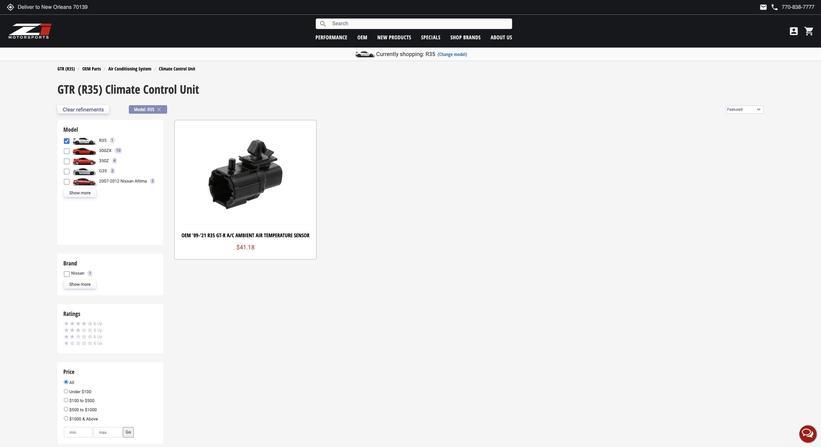 Task type: locate. For each thing, give the bounding box(es) containing it.
0 horizontal spatial nissan
[[71, 271, 84, 276]]

0 vertical spatial to
[[80, 398, 84, 403]]

None checkbox
[[64, 138, 70, 144], [64, 149, 70, 154], [64, 169, 70, 175], [64, 271, 70, 277], [64, 138, 70, 144], [64, 149, 70, 154], [64, 169, 70, 175], [64, 271, 70, 277]]

1 vertical spatial show more button
[[64, 280, 96, 289]]

0 horizontal spatial air
[[108, 65, 113, 72]]

0 horizontal spatial (r35)
[[65, 65, 75, 72]]

1 to from the top
[[80, 398, 84, 403]]

0 vertical spatial show more
[[69, 190, 91, 195]]

3 up from the top
[[97, 335, 102, 339]]

up inside "3 & up" element
[[97, 328, 102, 333]]

1 vertical spatial unit
[[180, 81, 199, 97]]

$500 to $1000
[[68, 407, 97, 412]]

& up inside "element"
[[94, 341, 102, 346]]

model)
[[454, 51, 467, 57]]

gtr (r35)
[[57, 65, 75, 72]]

& up for 2 & up element
[[94, 335, 102, 339]]

nissan 350z z33 2003 2004 2005 2006 2007 2008 2009 vq35de 3.5l revup rev up vq35hr nismo z1 motorsports image
[[71, 157, 97, 165]]

& up up "3 & up" element
[[94, 321, 102, 326]]

1 vertical spatial control
[[143, 81, 177, 97]]

r35 right '21
[[207, 232, 215, 239]]

& up 1 & up "element"
[[94, 335, 96, 339]]

up
[[97, 321, 102, 326], [97, 328, 102, 333], [97, 335, 102, 339], [97, 341, 102, 346]]

oem '09-'21 r35 gt-r a/c ambient air temperature sensor
[[181, 232, 310, 239]]

& up up 1 & up "element"
[[94, 335, 102, 339]]

1 & up from the top
[[94, 321, 102, 326]]

1 vertical spatial show more
[[69, 282, 91, 287]]

r35
[[426, 51, 435, 57], [147, 107, 154, 112], [99, 138, 107, 143], [207, 232, 215, 239]]

oem left parts
[[82, 65, 91, 72]]

air right parts
[[108, 65, 113, 72]]

show more down nissan altima sedan l32 2007 2008 2009 2010 2011 2012 qr25de vq35de 2.5l 3.5l s sr sl se z1 motorsports image
[[69, 190, 91, 195]]

to down $100 to $500 in the left of the page
[[80, 407, 84, 412]]

show
[[69, 190, 80, 195], [69, 282, 80, 287]]

2 show more button from the top
[[64, 280, 96, 289]]

$100 to $500
[[68, 398, 94, 403]]

4
[[113, 158, 116, 163]]

a/c
[[227, 232, 234, 239]]

(r35) left oem parts link
[[65, 65, 75, 72]]

show down nissan altima sedan l32 2007 2008 2009 2010 2011 2012 qr25de vq35de 2.5l 3.5l s sr sl se z1 motorsports image
[[69, 190, 80, 195]]

2 show from the top
[[69, 282, 80, 287]]

2 gtr from the top
[[57, 81, 75, 97]]

Search search field
[[327, 19, 512, 29]]

r35 up 300zx
[[99, 138, 107, 143]]

& up down 2 & up element
[[94, 341, 102, 346]]

1 up from the top
[[97, 321, 102, 326]]

clear
[[63, 107, 75, 113]]

close
[[156, 107, 162, 113]]

up up 2 & up element
[[97, 328, 102, 333]]

all
[[68, 380, 74, 385]]

ambient
[[235, 232, 254, 239]]

nissan altima sedan l32 2007 2008 2009 2010 2011 2012 qr25de vq35de 2.5l 3.5l s sr sl se z1 motorsports image
[[71, 177, 97, 185]]

new products link
[[377, 34, 411, 41]]

above
[[86, 416, 98, 421]]

up for "3 & up" element
[[97, 328, 102, 333]]

oem for oem parts
[[82, 65, 91, 72]]

1 show more from the top
[[69, 190, 91, 195]]

1
[[111, 138, 113, 143], [89, 271, 91, 276]]

& inside 2 & up element
[[94, 335, 96, 339]]

price
[[63, 368, 75, 376]]

1 vertical spatial $500
[[69, 407, 79, 412]]

gt-
[[216, 232, 223, 239]]

up for 2 & up element
[[97, 335, 102, 339]]

to for $500
[[80, 407, 84, 412]]

show more
[[69, 190, 91, 195], [69, 282, 91, 287]]

show more button down the brand
[[64, 280, 96, 289]]

1 vertical spatial to
[[80, 407, 84, 412]]

to up $500 to $1000
[[80, 398, 84, 403]]

& up "3 & up" element
[[94, 321, 96, 326]]

up down 2 & up element
[[97, 341, 102, 346]]

climate
[[159, 65, 172, 72], [105, 81, 140, 97]]

r35 inside model: r35 close
[[147, 107, 154, 112]]

& down 2 & up element
[[94, 341, 96, 346]]

1 horizontal spatial nissan
[[120, 179, 134, 183]]

2 & up from the top
[[94, 328, 102, 333]]

air right the ambient
[[256, 232, 263, 239]]

0 horizontal spatial oem
[[82, 65, 91, 72]]

shopping_cart
[[804, 26, 815, 36]]

r35 left close
[[147, 107, 154, 112]]

& inside 4 & up element
[[94, 321, 96, 326]]

1 vertical spatial (r35)
[[78, 81, 102, 97]]

refinements
[[76, 107, 104, 113]]

1 show more button from the top
[[64, 189, 96, 197]]

0 horizontal spatial $100
[[69, 398, 79, 403]]

4 up from the top
[[97, 341, 102, 346]]

1 vertical spatial oem
[[82, 65, 91, 72]]

shop brands
[[450, 34, 481, 41]]

model: r35 close
[[134, 107, 162, 113]]

oem left new
[[357, 34, 367, 41]]

0 vertical spatial control
[[174, 65, 187, 72]]

under
[[69, 389, 81, 394]]

show more for model
[[69, 190, 91, 195]]

$500 up $500 to $1000
[[85, 398, 94, 403]]

1 horizontal spatial 1
[[111, 138, 113, 143]]

brands
[[463, 34, 481, 41]]

system
[[139, 65, 151, 72]]

0 horizontal spatial 2
[[111, 169, 114, 173]]

r35 left (change
[[426, 51, 435, 57]]

2 horizontal spatial oem
[[357, 34, 367, 41]]

up inside 4 & up element
[[97, 321, 102, 326]]

2 to from the top
[[80, 407, 84, 412]]

model:
[[134, 107, 146, 112]]

1 vertical spatial 1
[[89, 271, 91, 276]]

& left above
[[82, 416, 85, 421]]

& inside "3 & up" element
[[94, 328, 96, 333]]

$1000
[[85, 407, 97, 412], [69, 416, 81, 421]]

climate control unit
[[159, 65, 195, 72]]

$100 up $100 to $500 in the left of the page
[[82, 389, 91, 394]]

0 vertical spatial show
[[69, 190, 80, 195]]

0 vertical spatial nissan
[[120, 179, 134, 183]]

0 vertical spatial $100
[[82, 389, 91, 394]]

gtr left the oem parts at the top left
[[57, 65, 64, 72]]

$1000 down $500 to $1000
[[69, 416, 81, 421]]

clear refinements
[[63, 107, 104, 113]]

climate down conditioning
[[105, 81, 140, 97]]

unit
[[188, 65, 195, 72], [180, 81, 199, 97]]

go button
[[123, 427, 134, 438]]

oem
[[357, 34, 367, 41], [82, 65, 91, 72], [181, 232, 191, 239]]

shopping_cart link
[[802, 26, 815, 36]]

350z
[[99, 158, 109, 163]]

conditioning
[[115, 65, 137, 72]]

3 & up element
[[64, 327, 157, 334]]

up up 1 & up "element"
[[97, 335, 102, 339]]

0 vertical spatial oem
[[357, 34, 367, 41]]

up inside 2 & up element
[[97, 335, 102, 339]]

2 up from the top
[[97, 328, 102, 333]]

2
[[111, 169, 114, 173], [152, 179, 154, 183]]

0 horizontal spatial $500
[[69, 407, 79, 412]]

phone link
[[771, 3, 815, 11]]

None radio
[[64, 380, 68, 384], [64, 389, 68, 393], [64, 398, 68, 402], [64, 407, 68, 411], [64, 380, 68, 384], [64, 389, 68, 393], [64, 398, 68, 402], [64, 407, 68, 411]]

0 vertical spatial more
[[81, 190, 91, 195]]

1 horizontal spatial climate
[[159, 65, 172, 72]]

1 horizontal spatial $500
[[85, 398, 94, 403]]

&
[[94, 321, 96, 326], [94, 328, 96, 333], [94, 335, 96, 339], [94, 341, 96, 346], [82, 416, 85, 421]]

control
[[174, 65, 187, 72], [143, 81, 177, 97]]

nissan
[[120, 179, 134, 183], [71, 271, 84, 276]]

nissan right 2012
[[120, 179, 134, 183]]

$500
[[85, 398, 94, 403], [69, 407, 79, 412]]

$1000 up above
[[85, 407, 97, 412]]

0 vertical spatial 1
[[111, 138, 113, 143]]

model
[[63, 126, 78, 133]]

1 horizontal spatial air
[[256, 232, 263, 239]]

& for 1 & up "element"
[[94, 341, 96, 346]]

3 & up from the top
[[94, 335, 102, 339]]

& up 2 & up element
[[94, 328, 96, 333]]

None radio
[[64, 416, 68, 420]]

specials link
[[421, 34, 441, 41]]

2 more from the top
[[81, 282, 91, 287]]

1 more from the top
[[81, 190, 91, 195]]

oem left '09-
[[181, 232, 191, 239]]

(r35) for gtr (r35)
[[65, 65, 75, 72]]

gtr (r35) link
[[57, 65, 75, 72]]

specials
[[421, 34, 441, 41]]

0 vertical spatial $1000
[[85, 407, 97, 412]]

2 show more from the top
[[69, 282, 91, 287]]

show down the brand
[[69, 282, 80, 287]]

more
[[81, 190, 91, 195], [81, 282, 91, 287]]

more for brand
[[81, 282, 91, 287]]

to
[[80, 398, 84, 403], [80, 407, 84, 412]]

4 & up from the top
[[94, 341, 102, 346]]

show for model
[[69, 190, 80, 195]]

& inside 1 & up "element"
[[94, 341, 96, 346]]

1 vertical spatial gtr
[[57, 81, 75, 97]]

0 vertical spatial gtr
[[57, 65, 64, 72]]

show more button
[[64, 189, 96, 197], [64, 280, 96, 289]]

0 vertical spatial (r35)
[[65, 65, 75, 72]]

nissan down the brand
[[71, 271, 84, 276]]

$100 down under
[[69, 398, 79, 403]]

about us
[[491, 34, 512, 41]]

1 gtr from the top
[[57, 65, 64, 72]]

$500 down $100 to $500 in the left of the page
[[69, 407, 79, 412]]

climate right system
[[159, 65, 172, 72]]

up up "3 & up" element
[[97, 321, 102, 326]]

2 vertical spatial oem
[[181, 232, 191, 239]]

air conditioning system link
[[108, 65, 151, 72]]

1 vertical spatial more
[[81, 282, 91, 287]]

show more button down nissan altima sedan l32 2007 2008 2009 2010 2011 2012 qr25de vq35de 2.5l 3.5l s sr sl se z1 motorsports image
[[64, 189, 96, 197]]

currently shopping: r35 (change model)
[[376, 51, 467, 57]]

1 vertical spatial 2
[[152, 179, 154, 183]]

1 vertical spatial show
[[69, 282, 80, 287]]

$1000 & above
[[68, 416, 98, 421]]

climate control unit link
[[159, 65, 195, 72]]

& for 4 & up element
[[94, 321, 96, 326]]

2 right g35
[[111, 169, 114, 173]]

0 vertical spatial 2
[[111, 169, 114, 173]]

(r35) up 'refinements'
[[78, 81, 102, 97]]

show more down the brand
[[69, 282, 91, 287]]

gtr up clear
[[57, 81, 75, 97]]

2007-2012 nissan altima
[[99, 179, 147, 183]]

g35
[[99, 168, 107, 173]]

0 horizontal spatial climate
[[105, 81, 140, 97]]

new products
[[377, 34, 411, 41]]

1 horizontal spatial oem
[[181, 232, 191, 239]]

1 horizontal spatial (r35)
[[78, 81, 102, 97]]

1 show from the top
[[69, 190, 80, 195]]

(r35) for gtr (r35) climate control unit
[[78, 81, 102, 97]]

2 right altima
[[152, 179, 154, 183]]

& up up 2 & up element
[[94, 328, 102, 333]]

air
[[108, 65, 113, 72], [256, 232, 263, 239]]

1 vertical spatial $1000
[[69, 416, 81, 421]]

up inside 1 & up "element"
[[97, 341, 102, 346]]

None checkbox
[[64, 159, 70, 164], [64, 179, 70, 185], [64, 159, 70, 164], [64, 179, 70, 185]]

$100
[[82, 389, 91, 394], [69, 398, 79, 403]]

1 horizontal spatial 2
[[152, 179, 154, 183]]

0 vertical spatial show more button
[[64, 189, 96, 197]]

0 vertical spatial $500
[[85, 398, 94, 403]]

& up
[[94, 321, 102, 326], [94, 328, 102, 333], [94, 335, 102, 339], [94, 341, 102, 346]]

1 horizontal spatial $100
[[82, 389, 91, 394]]



Task type: vqa. For each thing, say whether or not it's contained in the screenshot.


Task type: describe. For each thing, give the bounding box(es) containing it.
gtr for gtr (r35)
[[57, 65, 64, 72]]

more for model
[[81, 190, 91, 195]]

my_location
[[7, 3, 14, 11]]

mail link
[[760, 3, 767, 11]]

show more for brand
[[69, 282, 91, 287]]

clear refinements button
[[57, 105, 109, 114]]

& for "3 & up" element
[[94, 328, 96, 333]]

mail phone
[[760, 3, 779, 11]]

account_box
[[789, 26, 799, 36]]

mail
[[760, 3, 767, 11]]

1 vertical spatial $100
[[69, 398, 79, 403]]

up for 4 & up element
[[97, 321, 102, 326]]

temperature
[[264, 232, 293, 239]]

to for $100
[[80, 398, 84, 403]]

z1 motorsports logo image
[[8, 23, 52, 39]]

& up for 4 & up element
[[94, 321, 102, 326]]

max number field
[[94, 427, 122, 438]]

oem link
[[357, 34, 367, 41]]

performance link
[[316, 34, 348, 41]]

2 for g35
[[111, 169, 114, 173]]

search
[[319, 20, 327, 28]]

0 vertical spatial climate
[[159, 65, 172, 72]]

1 & up element
[[64, 340, 157, 347]]

under  $100
[[68, 389, 91, 394]]

infiniti g35 coupe sedan v35 v36 skyline 2003 2004 2005 2006 2007 2008 3.5l vq35de revup rev up vq35hr z1 motorsports image
[[71, 167, 97, 175]]

up for 1 & up "element"
[[97, 341, 102, 346]]

2 for 2007-2012 nissan altima
[[152, 179, 154, 183]]

2 & up element
[[64, 333, 157, 340]]

& up for 1 & up "element"
[[94, 341, 102, 346]]

altima
[[135, 179, 147, 183]]

0 vertical spatial unit
[[188, 65, 195, 72]]

about us link
[[491, 34, 512, 41]]

& up for "3 & up" element
[[94, 328, 102, 333]]

sensor
[[294, 232, 310, 239]]

new
[[377, 34, 388, 41]]

0 vertical spatial air
[[108, 65, 113, 72]]

ratings
[[63, 310, 80, 318]]

products
[[389, 34, 411, 41]]

oem parts
[[82, 65, 101, 72]]

10
[[116, 148, 121, 153]]

2012
[[110, 179, 119, 183]]

about
[[491, 34, 505, 41]]

shopping:
[[400, 51, 424, 57]]

gtr for gtr (r35) climate control unit
[[57, 81, 75, 97]]

show more button for model
[[64, 189, 96, 197]]

account_box link
[[787, 26, 801, 36]]

parts
[[92, 65, 101, 72]]

phone
[[771, 3, 779, 11]]

oem for oem link
[[357, 34, 367, 41]]

1 vertical spatial nissan
[[71, 271, 84, 276]]

r
[[223, 232, 226, 239]]

2007-
[[99, 179, 110, 183]]

min number field
[[64, 427, 93, 438]]

air conditioning system
[[108, 65, 151, 72]]

oem parts link
[[82, 65, 101, 72]]

0 horizontal spatial $1000
[[69, 416, 81, 421]]

show more button for brand
[[64, 280, 96, 289]]

currently
[[376, 51, 399, 57]]

us
[[507, 34, 512, 41]]

shop brands link
[[450, 34, 481, 41]]

nissan 300zx z32 1990 1991 1992 1993 1994 1995 1996 vg30dett vg30de twin turbo non turbo z1 motorsports image
[[71, 146, 97, 155]]

show for brand
[[69, 282, 80, 287]]

1 vertical spatial climate
[[105, 81, 140, 97]]

'21
[[200, 232, 206, 239]]

nissan r35 gtr gt-r awd twin turbo 2009 2010 2011 2012 2013 2014 2015 2016 2017 2018 2019 2020 vr38dett z1 motorsports image
[[71, 136, 97, 145]]

1 vertical spatial air
[[256, 232, 263, 239]]

1 horizontal spatial $1000
[[85, 407, 97, 412]]

(change
[[438, 51, 453, 57]]

performance
[[316, 34, 348, 41]]

gtr (r35) climate control unit
[[57, 81, 199, 97]]

brand
[[63, 259, 77, 267]]

0 horizontal spatial 1
[[89, 271, 91, 276]]

300zx
[[99, 148, 112, 153]]

$41.18
[[236, 244, 255, 251]]

& for 2 & up element
[[94, 335, 96, 339]]

'09-
[[192, 232, 200, 239]]

oem for oem '09-'21 r35 gt-r a/c ambient air temperature sensor
[[181, 232, 191, 239]]

(change model) link
[[438, 51, 467, 57]]

go
[[126, 430, 131, 435]]

4 & up element
[[64, 320, 157, 327]]

shop
[[450, 34, 462, 41]]



